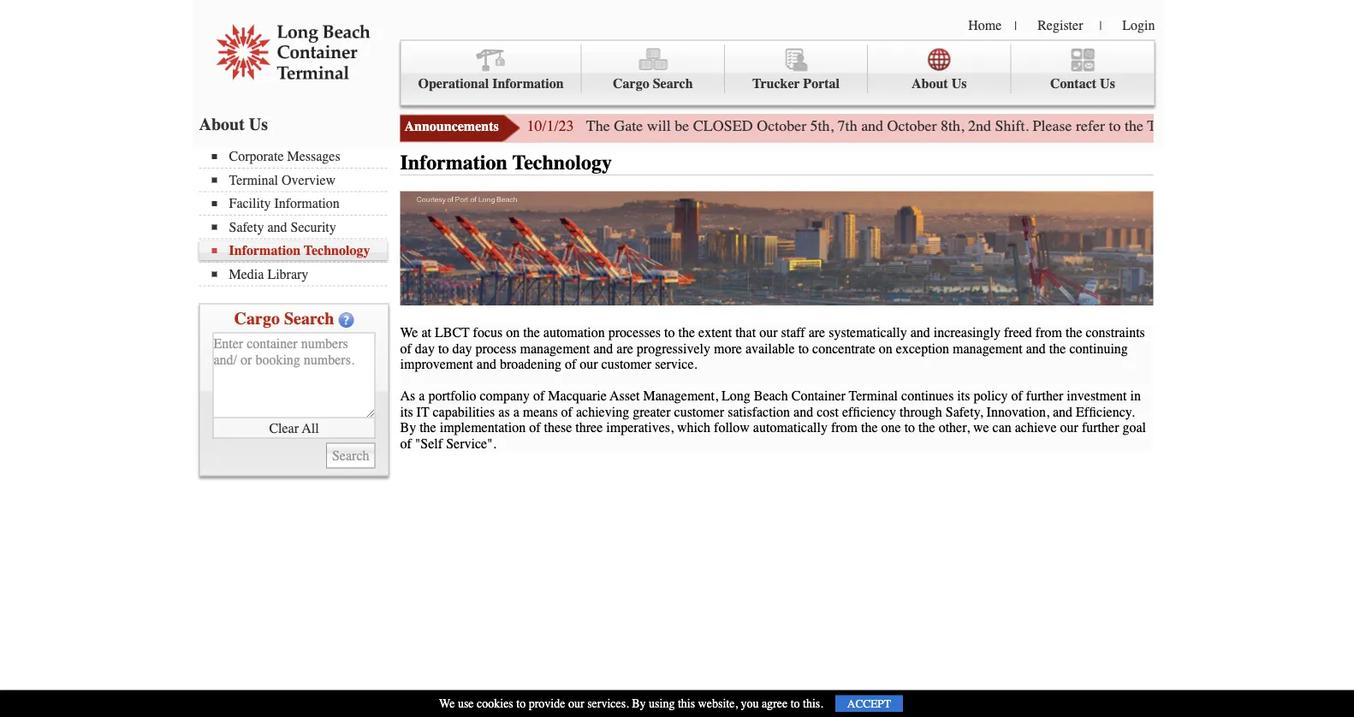 Task type: describe. For each thing, give the bounding box(es) containing it.
staff
[[781, 325, 805, 341]]

systematically
[[829, 325, 907, 341]]

7th
[[838, 117, 857, 135]]

menu bar containing corporate messages
[[199, 147, 396, 286]]

cost
[[817, 404, 839, 420]]

contact
[[1050, 76, 1097, 92]]

login
[[1123, 17, 1155, 33]]

2 | from the left
[[1100, 19, 1102, 33]]

information down safety
[[229, 243, 301, 259]]

the left continuing
[[1049, 341, 1066, 357]]

media library link
[[212, 266, 387, 282]]

operational information
[[418, 76, 564, 92]]

be
[[675, 117, 689, 135]]

announcements
[[405, 119, 499, 134]]

exception
[[896, 341, 949, 357]]

operational
[[418, 76, 489, 92]]

our up macquarie
[[580, 357, 598, 373]]

terminal overview link
[[212, 172, 387, 188]]

of down broadening
[[533, 388, 545, 404]]

fu
[[1346, 117, 1354, 135]]

for
[[1324, 117, 1342, 135]]

0 horizontal spatial its
[[400, 404, 413, 420]]

hours
[[1220, 117, 1258, 135]]

facility information link
[[212, 196, 387, 211]]

capabilities
[[433, 404, 495, 420]]

to right at
[[438, 341, 449, 357]]

all
[[302, 420, 319, 436]]

will
[[647, 117, 671, 135]]

information down the overview
[[274, 196, 340, 211]]

continues
[[902, 388, 954, 404]]

continuing
[[1070, 341, 1128, 357]]

company
[[480, 388, 530, 404]]

efficiency​.
[[1076, 404, 1135, 420]]

0 vertical spatial further
[[1026, 388, 1064, 404]]

as a portfolio company of macquarie asset management, long beach container terminal continues its policy of further investment in its it capabilities as a means of achieving greater customer satisfaction and cost efficiency through safety, innovation, and efficiency​. by the implementation of these three imperatives, which follow automatically from the one to the other, we can achieve our further goal of "self service".​​
[[400, 388, 1146, 452]]

increasingly
[[934, 325, 1001, 341]]

cargo search link
[[582, 45, 725, 93]]

library
[[267, 266, 308, 282]]

that
[[736, 325, 756, 341]]

broadening
[[500, 357, 562, 373]]

truck
[[1147, 117, 1184, 135]]

follow
[[714, 420, 750, 436]]

and down focus
[[477, 357, 496, 373]]

terminal inside corporate messages terminal overview facility information safety and security information technology media library
[[229, 172, 278, 188]]

Enter container numbers and/ or booking numbers.  text field
[[213, 333, 375, 418]]

extent
[[699, 325, 732, 341]]

0 horizontal spatial are
[[617, 341, 633, 357]]

clear all button
[[213, 418, 375, 439]]

2 management from the left
[[953, 341, 1023, 357]]

10/1/23 the gate will be closed october 5th, 7th and october 8th, 2nd shift. please refer to the truck gate hours web page for fu
[[527, 117, 1354, 135]]

information down 'announcements'
[[400, 151, 508, 175]]

contact us
[[1050, 76, 1115, 92]]

corporate messages link
[[212, 149, 387, 164]]

shift.
[[995, 117, 1029, 135]]

automation
[[543, 325, 605, 341]]

asset
[[610, 388, 640, 404]]

from inside we at lbct focus on the automation processes to the extent that our staff are systematically and increasingly freed from the constraints of day to day process management and are progressively more available to concentrate on exception management and the continuing improvement and broadening of our customer service.
[[1036, 325, 1062, 341]]

implementation
[[440, 420, 526, 436]]

operational information link
[[401, 45, 582, 93]]

in
[[1131, 388, 1141, 404]]

three
[[576, 420, 603, 436]]

and inside corporate messages terminal overview facility information safety and security information technology media library
[[267, 219, 287, 235]]

cookies
[[477, 697, 513, 711]]

freed
[[1004, 325, 1032, 341]]

1 vertical spatial cargo
[[234, 309, 280, 328]]

the left truck at the top right of the page
[[1125, 117, 1144, 135]]

information up 10/1/23
[[492, 76, 564, 92]]

we at lbct focus on the automation processes to the extent that our staff are systematically and increasingly freed from the constraints of day to day process management and are progressively more available to concentrate on exception management and the continuing improvement and broadening of our customer service.
[[400, 325, 1145, 373]]

5th,
[[810, 117, 834, 135]]

the
[[586, 117, 610, 135]]

home
[[968, 17, 1002, 33]]

0 horizontal spatial on
[[506, 325, 520, 341]]

our inside as a portfolio company of macquarie asset management, long beach container terminal continues its policy of further investment in its it capabilities as a means of achieving greater customer satisfaction and cost efficiency through safety, innovation, and efficiency​. by the implementation of these three imperatives, which follow automatically from the one to the other, we can achieve our further goal of "self service".​​
[[1060, 420, 1079, 436]]

policy
[[974, 388, 1008, 404]]

this
[[678, 697, 695, 711]]

clear all
[[269, 420, 319, 436]]

lbct
[[435, 325, 470, 341]]

2nd
[[968, 117, 991, 135]]

we
[[973, 420, 989, 436]]

efficiency
[[842, 404, 896, 420]]

the left other,
[[919, 420, 935, 436]]

customer inside as a portfolio company of macquarie asset management, long beach container terminal continues its policy of further investment in its it capabilities as a means of achieving greater customer satisfaction and cost efficiency through safety, innovation, and efficiency​. by the implementation of these three imperatives, which follow automatically from the one to the other, we can achieve our further goal of "self service".​​
[[674, 404, 724, 420]]

refer
[[1076, 117, 1105, 135]]

1 vertical spatial by
[[632, 697, 646, 711]]

processes
[[608, 325, 661, 341]]

terminal inside as a portfolio company of macquarie asset management, long beach container terminal continues its policy of further investment in its it capabilities as a means of achieving greater customer satisfaction and cost efficiency through safety, innovation, and efficiency​. by the implementation of these three imperatives, which follow automatically from the one to the other, we can achieve our further goal of "self service".​​
[[849, 388, 898, 404]]

0 horizontal spatial us
[[249, 114, 268, 134]]

1 vertical spatial about
[[199, 114, 245, 134]]

beach
[[754, 388, 788, 404]]

as
[[499, 404, 510, 420]]

please
[[1033, 117, 1072, 135]]

to up service.
[[664, 325, 675, 341]]

accept
[[847, 697, 891, 711]]

information technology
[[400, 151, 612, 175]]

process
[[476, 341, 517, 357]]

other,
[[939, 420, 970, 436]]

these
[[544, 420, 572, 436]]

and left continuing
[[1026, 341, 1046, 357]]

0 horizontal spatial about us
[[199, 114, 268, 134]]

the left extent
[[678, 325, 695, 341]]

2 gate from the left
[[1187, 117, 1217, 135]]

"self
[[415, 436, 443, 452]]

and up asset
[[593, 341, 613, 357]]

services.
[[587, 697, 629, 711]]

imperatives,
[[606, 420, 674, 436]]

the left one
[[861, 420, 878, 436]]

trucker portal
[[752, 76, 840, 92]]

to left this.
[[791, 697, 800, 711]]

contact us link
[[1011, 45, 1154, 93]]

the up broadening
[[523, 325, 540, 341]]

about us link
[[868, 45, 1011, 93]]

the left constraints
[[1066, 325, 1083, 341]]

accept button
[[835, 696, 903, 712]]

service".​​
[[446, 436, 496, 452]]

customer inside we at lbct focus on the automation processes to the extent that our staff are systematically and increasingly freed from the constraints of day to day process management and are progressively more available to concentrate on exception management and the continuing improvement and broadening of our customer service.
[[601, 357, 652, 373]]

1 horizontal spatial on
[[879, 341, 893, 357]]

concentrate
[[813, 341, 876, 357]]

register link
[[1038, 17, 1083, 33]]

we for we use cookies to provide our services. by using this website, you agree to this.
[[439, 697, 455, 711]]



Task type: vqa. For each thing, say whether or not it's contained in the screenshot.
Terminal Map link
no



Task type: locate. For each thing, give the bounding box(es) containing it.
1 horizontal spatial further
[[1082, 420, 1119, 436]]

automatically
[[753, 420, 828, 436]]

october left 5th,
[[757, 117, 807, 135]]

to right refer
[[1109, 117, 1121, 135]]

2 day from the left
[[452, 341, 472, 357]]

trucker
[[752, 76, 800, 92]]

means
[[523, 404, 558, 420]]

goal
[[1123, 420, 1146, 436]]

long
[[722, 388, 751, 404]]

which
[[677, 420, 711, 436]]

are
[[809, 325, 825, 341], [617, 341, 633, 357]]

management up policy
[[953, 341, 1023, 357]]

you
[[741, 697, 759, 711]]

| right home link
[[1015, 19, 1017, 33]]

1 day from the left
[[415, 341, 435, 357]]

1 horizontal spatial we
[[439, 697, 455, 711]]

investment
[[1067, 388, 1127, 404]]

0 horizontal spatial about
[[199, 114, 245, 134]]

customer right greater
[[674, 404, 724, 420]]

day left lbct
[[415, 341, 435, 357]]

1 horizontal spatial about
[[912, 76, 948, 92]]

search up be
[[653, 76, 693, 92]]

0 horizontal spatial we
[[400, 325, 418, 341]]

register
[[1038, 17, 1083, 33]]

further up achieve
[[1026, 388, 1064, 404]]

security
[[291, 219, 336, 235]]

cargo search down library at the top left of page
[[234, 309, 334, 328]]

our
[[759, 325, 778, 341], [580, 357, 598, 373], [1060, 420, 1079, 436], [568, 697, 584, 711]]

gate
[[614, 117, 643, 135], [1187, 117, 1217, 135]]

0 horizontal spatial terminal
[[229, 172, 278, 188]]

2 october from the left
[[887, 117, 937, 135]]

1 vertical spatial technology
[[304, 243, 370, 259]]

None submit
[[326, 443, 375, 469]]

1 horizontal spatial october
[[887, 117, 937, 135]]

further
[[1026, 388, 1064, 404], [1082, 420, 1119, 436]]

login link
[[1123, 17, 1155, 33]]

a
[[419, 388, 425, 404], [513, 404, 519, 420]]

its
[[957, 388, 970, 404], [400, 404, 413, 420]]

1 horizontal spatial its
[[957, 388, 970, 404]]

we
[[400, 325, 418, 341], [439, 697, 455, 711]]

october
[[757, 117, 807, 135], [887, 117, 937, 135]]

to
[[1109, 117, 1121, 135], [664, 325, 675, 341], [438, 341, 449, 357], [798, 341, 809, 357], [905, 420, 915, 436], [516, 697, 526, 711], [791, 697, 800, 711]]

and left cost
[[794, 404, 813, 420]]

2 horizontal spatial us
[[1100, 76, 1115, 92]]

0 vertical spatial by
[[400, 420, 416, 436]]

0 vertical spatial about us
[[912, 76, 967, 92]]

safety,
[[946, 404, 983, 420]]

a right as
[[513, 404, 519, 420]]

1 horizontal spatial by
[[632, 697, 646, 711]]

gate right 'the'
[[614, 117, 643, 135]]

1 horizontal spatial customer
[[674, 404, 724, 420]]

website,
[[698, 697, 738, 711]]

1 horizontal spatial search
[[653, 76, 693, 92]]

and
[[861, 117, 884, 135], [267, 219, 287, 235], [911, 325, 930, 341], [593, 341, 613, 357], [1026, 341, 1046, 357], [477, 357, 496, 373], [794, 404, 813, 420], [1053, 404, 1073, 420]]

0 vertical spatial customer
[[601, 357, 652, 373]]

service.
[[655, 357, 697, 373]]

1 vertical spatial customer
[[674, 404, 724, 420]]

1 | from the left
[[1015, 19, 1017, 33]]

on left the 'exception'
[[879, 341, 893, 357]]

about us up 10/1/23 the gate will be closed october 5th, 7th and october 8th, 2nd shift. please refer to the truck gate hours web page for fu
[[912, 76, 967, 92]]

we left at
[[400, 325, 418, 341]]

0 horizontal spatial customer
[[601, 357, 652, 373]]

1 horizontal spatial about us
[[912, 76, 967, 92]]

0 vertical spatial menu bar
[[400, 40, 1155, 106]]

1 vertical spatial search
[[284, 309, 334, 328]]

and right the 7th
[[861, 117, 884, 135]]

0 vertical spatial we
[[400, 325, 418, 341]]

0 horizontal spatial technology
[[304, 243, 370, 259]]

0 vertical spatial about
[[912, 76, 948, 92]]

page
[[1291, 117, 1321, 135]]

on right focus
[[506, 325, 520, 341]]

technology down 'security'
[[304, 243, 370, 259]]

1 horizontal spatial terminal
[[849, 388, 898, 404]]

a right as at the bottom
[[419, 388, 425, 404]]

we use cookies to provide our services. by using this website, you agree to this.
[[439, 697, 823, 711]]

progressively
[[637, 341, 711, 357]]

0 horizontal spatial cargo search
[[234, 309, 334, 328]]

about us
[[912, 76, 967, 92], [199, 114, 268, 134]]

0 horizontal spatial gate
[[614, 117, 643, 135]]

us for "about us" link
[[952, 76, 967, 92]]

constraints
[[1086, 325, 1145, 341]]

0 vertical spatial from
[[1036, 325, 1062, 341]]

to right one
[[905, 420, 915, 436]]

1 horizontal spatial day
[[452, 341, 472, 357]]

1 horizontal spatial technology
[[512, 151, 612, 175]]

of left at
[[400, 341, 412, 357]]

technology
[[512, 151, 612, 175], [304, 243, 370, 259]]

and left increasingly
[[911, 325, 930, 341]]

agree
[[762, 697, 788, 711]]

we inside we at lbct focus on the automation processes to the extent that our staff are systematically and increasingly freed from the constraints of day to day process management and are progressively more available to concentrate on exception management and the continuing improvement and broadening of our customer service.
[[400, 325, 418, 341]]

corporate messages terminal overview facility information safety and security information technology media library
[[229, 149, 370, 282]]

available
[[746, 341, 795, 357]]

0 vertical spatial technology
[[512, 151, 612, 175]]

from down 'container'
[[831, 420, 858, 436]]

safety and security link
[[212, 219, 387, 235]]

using
[[649, 697, 675, 711]]

1 vertical spatial terminal
[[849, 388, 898, 404]]

container
[[792, 388, 846, 404]]

of left "self
[[400, 436, 412, 452]]

of left the these
[[529, 420, 541, 436]]

|
[[1015, 19, 1017, 33], [1100, 19, 1102, 33]]

0 vertical spatial search
[[653, 76, 693, 92]]

greater
[[633, 404, 671, 420]]

at
[[422, 325, 431, 341]]

cargo up will
[[613, 76, 650, 92]]

portal
[[803, 76, 840, 92]]

gate right truck at the top right of the page
[[1187, 117, 1217, 135]]

customer
[[601, 357, 652, 373], [674, 404, 724, 420]]

cargo search up will
[[613, 76, 693, 92]]

technology down 10/1/23
[[512, 151, 612, 175]]

cargo search
[[613, 76, 693, 92], [234, 309, 334, 328]]

to inside as a portfolio company of macquarie asset management, long beach container terminal continues its policy of further investment in its it capabilities as a means of achieving greater customer satisfaction and cost efficiency through safety, innovation, and efficiency​. by the implementation of these three imperatives, which follow automatically from the one to the other, we can achieve our further goal of "self service".​​
[[905, 420, 915, 436]]

about up corporate
[[199, 114, 245, 134]]

0 horizontal spatial search
[[284, 309, 334, 328]]

search inside menu bar
[[653, 76, 693, 92]]

0 vertical spatial terminal
[[229, 172, 278, 188]]

1 october from the left
[[757, 117, 807, 135]]

cargo
[[613, 76, 650, 92], [234, 309, 280, 328]]

1 vertical spatial about us
[[199, 114, 268, 134]]

0 vertical spatial cargo search
[[613, 76, 693, 92]]

of right policy
[[1011, 388, 1023, 404]]

us right contact
[[1100, 76, 1115, 92]]

0 horizontal spatial |
[[1015, 19, 1017, 33]]

of
[[400, 341, 412, 357], [565, 357, 576, 373], [533, 388, 545, 404], [1011, 388, 1023, 404], [561, 404, 573, 420], [529, 420, 541, 436], [400, 436, 412, 452]]

cargo down media
[[234, 309, 280, 328]]

10/1/23
[[527, 117, 574, 135]]

to right cookies
[[516, 697, 526, 711]]

1 horizontal spatial gate
[[1187, 117, 1217, 135]]

by left using
[[632, 697, 646, 711]]

satisfaction
[[728, 404, 790, 420]]

customer up asset
[[601, 357, 652, 373]]

1 horizontal spatial are
[[809, 325, 825, 341]]

from inside as a portfolio company of macquarie asset management, long beach container terminal continues its policy of further investment in its it capabilities as a means of achieving greater customer satisfaction and cost efficiency through safety, innovation, and efficiency​. by the implementation of these three imperatives, which follow automatically from the one to the other, we can achieve our further goal of "self service".​​
[[831, 420, 858, 436]]

terminal up one
[[849, 388, 898, 404]]

by inside as a portfolio company of macquarie asset management, long beach container terminal continues its policy of further investment in its it capabilities as a means of achieving greater customer satisfaction and cost efficiency through safety, innovation, and efficiency​. by the implementation of these three imperatives, which follow automatically from the one to the other, we can achieve our further goal of "self service".​​
[[400, 420, 416, 436]]

to right available on the top of page
[[798, 341, 809, 357]]

menu bar containing operational information
[[400, 40, 1155, 106]]

media
[[229, 266, 264, 282]]

overview
[[282, 172, 336, 188]]

we left use
[[439, 697, 455, 711]]

corporate
[[229, 149, 284, 164]]

innovation,
[[987, 404, 1050, 420]]

we for we at lbct focus on the automation processes to the extent that our staff are systematically and increasingly freed from the constraints of day to day process management and are progressively more available to concentrate on exception management and the continuing improvement and broadening of our customer service.
[[400, 325, 418, 341]]

provide
[[529, 697, 565, 711]]

further down investment
[[1082, 420, 1119, 436]]

1 horizontal spatial us
[[952, 76, 967, 92]]

facility
[[229, 196, 271, 211]]

about up 10/1/23 the gate will be closed october 5th, 7th and october 8th, 2nd shift. please refer to the truck gate hours web page for fu
[[912, 76, 948, 92]]

its left it
[[400, 404, 413, 420]]

8th,
[[941, 117, 964, 135]]

0 horizontal spatial management
[[520, 341, 590, 357]]

technology inside corporate messages terminal overview facility information safety and security information technology media library
[[304, 243, 370, 259]]

achieve
[[1015, 420, 1057, 436]]

home link
[[968, 17, 1002, 33]]

1 horizontal spatial |
[[1100, 19, 1102, 33]]

information
[[492, 76, 564, 92], [400, 151, 508, 175], [274, 196, 340, 211], [229, 243, 301, 259]]

us up 8th,
[[952, 76, 967, 92]]

| left login
[[1100, 19, 1102, 33]]

our right provide
[[568, 697, 584, 711]]

0 horizontal spatial a
[[419, 388, 425, 404]]

1 horizontal spatial cargo
[[613, 76, 650, 92]]

messages
[[287, 149, 340, 164]]

from right the "freed"
[[1036, 325, 1062, 341]]

from
[[1036, 325, 1062, 341], [831, 420, 858, 436]]

us
[[952, 76, 967, 92], [1100, 76, 1115, 92], [249, 114, 268, 134]]

1 vertical spatial menu bar
[[199, 147, 396, 286]]

1 horizontal spatial from
[[1036, 325, 1062, 341]]

by left it
[[400, 420, 416, 436]]

0 horizontal spatial menu bar
[[199, 147, 396, 286]]

closed
[[693, 117, 753, 135]]

and right safety
[[267, 219, 287, 235]]

management up macquarie
[[520, 341, 590, 357]]

1 horizontal spatial a
[[513, 404, 519, 420]]

1 vertical spatial we
[[439, 697, 455, 711]]

0 horizontal spatial day
[[415, 341, 435, 357]]

management,
[[643, 388, 718, 404]]

0 horizontal spatial by
[[400, 420, 416, 436]]

october left 8th,
[[887, 117, 937, 135]]

the down portfolio
[[420, 420, 436, 436]]

through
[[900, 404, 942, 420]]

1 vertical spatial cargo search
[[234, 309, 334, 328]]

safety
[[229, 219, 264, 235]]

more
[[714, 341, 742, 357]]

1 management from the left
[[520, 341, 590, 357]]

are right staff
[[809, 325, 825, 341]]

us up corporate
[[249, 114, 268, 134]]

one
[[881, 420, 901, 436]]

of right means
[[561, 404, 573, 420]]

are up asset
[[617, 341, 633, 357]]

0 horizontal spatial from
[[831, 420, 858, 436]]

web
[[1262, 117, 1288, 135]]

by
[[400, 420, 416, 436], [632, 697, 646, 711]]

1 horizontal spatial menu bar
[[400, 40, 1155, 106]]

us for contact us link
[[1100, 76, 1115, 92]]

on
[[506, 325, 520, 341], [879, 341, 893, 357]]

information technology link
[[212, 243, 387, 259]]

terminal down corporate
[[229, 172, 278, 188]]

about us up corporate
[[199, 114, 268, 134]]

0 horizontal spatial cargo
[[234, 309, 280, 328]]

0 horizontal spatial further
[[1026, 388, 1064, 404]]

its left policy
[[957, 388, 970, 404]]

1 vertical spatial further
[[1082, 420, 1119, 436]]

our right that
[[759, 325, 778, 341]]

1 vertical spatial from
[[831, 420, 858, 436]]

1 gate from the left
[[614, 117, 643, 135]]

1 horizontal spatial management
[[953, 341, 1023, 357]]

day
[[415, 341, 435, 357], [452, 341, 472, 357]]

1 horizontal spatial cargo search
[[613, 76, 693, 92]]

search down media library 'link'
[[284, 309, 334, 328]]

0 horizontal spatial october
[[757, 117, 807, 135]]

0 vertical spatial cargo
[[613, 76, 650, 92]]

trucker portal link
[[725, 45, 868, 93]]

day left focus
[[452, 341, 472, 357]]

menu bar
[[400, 40, 1155, 106], [199, 147, 396, 286]]

our right achieve
[[1060, 420, 1079, 436]]

and left efficiency​.
[[1053, 404, 1073, 420]]

of down 'automation'
[[565, 357, 576, 373]]



